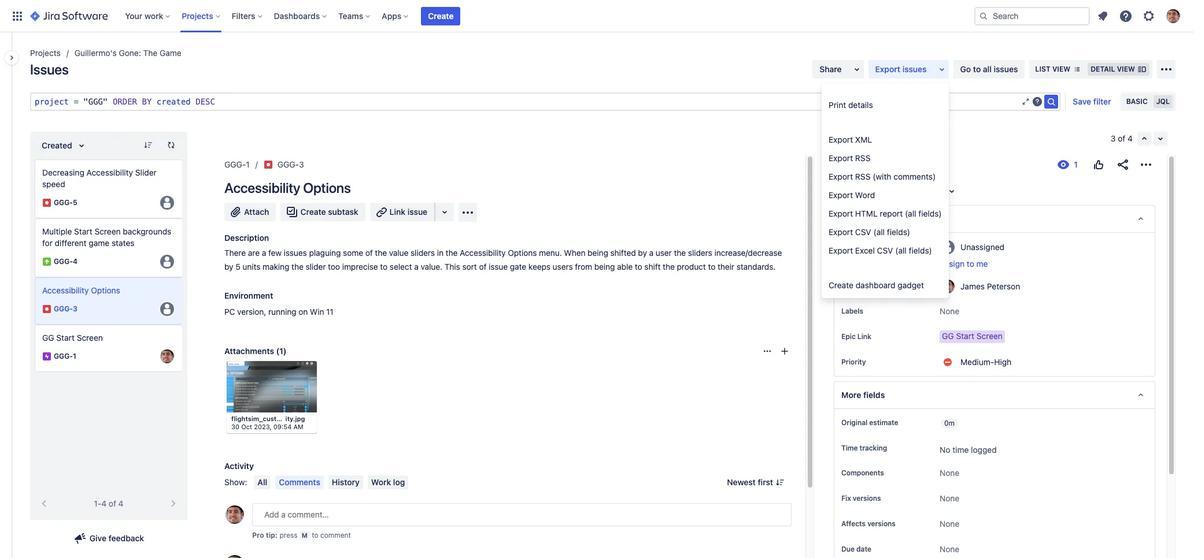 Task type: locate. For each thing, give the bounding box(es) containing it.
menu
[[822, 83, 949, 299]]

1 vertical spatial by
[[224, 262, 233, 272]]

ggg- for multiple start screen backgrounds for different game states
[[54, 258, 73, 266]]

1 vertical spatial issue
[[489, 262, 508, 272]]

1 horizontal spatial 3
[[299, 160, 304, 170]]

import and bulk change issues image
[[1160, 62, 1174, 76]]

0 horizontal spatial view
[[1053, 65, 1071, 73]]

ggg- for accessibility options
[[54, 305, 73, 314]]

0 horizontal spatial link
[[390, 207, 406, 217]]

1 horizontal spatial ggg-1
[[224, 160, 250, 170]]

0 horizontal spatial gg start screen
[[42, 333, 103, 343]]

projects
[[182, 11, 213, 21], [30, 48, 61, 58]]

a
[[262, 248, 266, 258], [649, 248, 654, 258], [414, 262, 419, 272]]

0 horizontal spatial projects
[[30, 48, 61, 58]]

1 vertical spatial options
[[508, 248, 537, 258]]

epic link
[[842, 333, 872, 341]]

0 horizontal spatial bug image
[[42, 198, 51, 208]]

link issue button
[[370, 203, 436, 222]]

0 vertical spatial versions
[[853, 495, 881, 504]]

0 vertical spatial projects
[[182, 11, 213, 21]]

0 vertical spatial create
[[428, 11, 454, 21]]

bug element containing accessibility options
[[35, 278, 183, 325]]

create inside menu
[[829, 281, 854, 290]]

gg start screen up medium-
[[942, 331, 1003, 341]]

profile image of james peterson image
[[226, 506, 244, 525]]

0 vertical spatial 1
[[246, 160, 250, 170]]

dashboard
[[856, 281, 896, 290]]

1 sliders from the left
[[411, 248, 435, 258]]

0 vertical spatial bug element
[[35, 160, 183, 219]]

being up from
[[588, 248, 608, 258]]

filters button
[[228, 7, 267, 25]]

0 horizontal spatial options
[[91, 286, 120, 296]]

1 horizontal spatial options
[[303, 180, 351, 196]]

export
[[876, 64, 901, 74], [829, 135, 853, 145], [829, 153, 853, 163], [829, 172, 853, 182], [829, 190, 853, 200], [829, 209, 853, 219], [829, 227, 853, 237], [829, 246, 853, 256]]

4 down different
[[73, 258, 78, 266]]

0 vertical spatial link
[[390, 207, 406, 217]]

0 vertical spatial rss
[[856, 153, 871, 163]]

the right "in"
[[446, 248, 458, 258]]

link inside button
[[390, 207, 406, 217]]

0 horizontal spatial accessibility options
[[42, 286, 120, 296]]

slider
[[135, 168, 157, 178]]

0 horizontal spatial 1
[[73, 353, 76, 361]]

2 horizontal spatial options
[[508, 248, 537, 258]]

projects up issues
[[30, 48, 61, 58]]

feedback
[[109, 534, 144, 544]]

projects inside popup button
[[182, 11, 213, 21]]

2 vertical spatial options
[[91, 286, 120, 296]]

0 vertical spatial issue
[[408, 207, 428, 217]]

priority pin to top. only you can see pinned fields. image
[[869, 358, 878, 367]]

ggg- inside improvement element
[[54, 258, 73, 266]]

this
[[445, 262, 460, 272]]

0 vertical spatial 5
[[73, 199, 77, 207]]

1 view from the left
[[1053, 65, 1071, 73]]

banner containing your work
[[0, 0, 1195, 32]]

to right able
[[635, 262, 643, 272]]

1 left ggg-3 link
[[246, 160, 250, 170]]

screen for 1
[[77, 333, 103, 343]]

1 vertical spatial rss
[[856, 172, 871, 182]]

issue
[[408, 207, 428, 217], [489, 262, 508, 272]]

link up value
[[390, 207, 406, 217]]

users
[[553, 262, 573, 272]]

accessibility options down ggg-4
[[42, 286, 120, 296]]

newest
[[727, 478, 756, 488]]

gg
[[942, 331, 954, 341], [42, 333, 54, 343]]

being left able
[[595, 262, 615, 272]]

export for export csv (all fields)
[[829, 227, 853, 237]]

guillermo's gone: the game link
[[75, 46, 182, 60]]

rss down xml
[[856, 153, 871, 163]]

due
[[842, 546, 855, 554]]

there
[[224, 248, 246, 258]]

editor image
[[1022, 97, 1031, 106]]

issues
[[903, 64, 927, 74], [994, 64, 1018, 74], [284, 248, 307, 258]]

bug element containing decreasing accessibility slider speed
[[35, 160, 183, 219]]

0 vertical spatial ggg-3
[[278, 160, 304, 170]]

1 vertical spatial link
[[858, 333, 872, 341]]

1 vertical spatial 5
[[236, 262, 240, 272]]

banner
[[0, 0, 1195, 32]]

comments
[[279, 478, 320, 488]]

create up labels
[[829, 281, 854, 290]]

go to all issues link
[[954, 60, 1025, 79]]

components pin to top. only you can see pinned fields. image
[[887, 469, 896, 479]]

1 vertical spatial bug element
[[35, 278, 183, 325]]

1 horizontal spatial csv
[[877, 246, 894, 256]]

ggg- down 'speed'
[[54, 199, 73, 207]]

to left 'select'
[[380, 262, 388, 272]]

a left user
[[649, 248, 654, 258]]

gate
[[510, 262, 527, 272]]

0 horizontal spatial create
[[301, 207, 326, 217]]

bug image left "ggg-5"
[[42, 198, 51, 208]]

improvement element
[[35, 219, 183, 278]]

ggg-1 right epic image
[[54, 353, 76, 361]]

0 vertical spatial (all
[[905, 209, 917, 219]]

details element
[[834, 205, 1156, 233]]

2 rss from the top
[[856, 172, 871, 182]]

0 vertical spatial by
[[638, 248, 647, 258]]

export right open share dialog icon
[[876, 64, 901, 74]]

1 horizontal spatial bug image
[[264, 160, 273, 170]]

0 horizontal spatial 5
[[73, 199, 77, 207]]

gg inside epic element
[[42, 333, 54, 343]]

2 bug element from the top
[[35, 278, 183, 325]]

gone:
[[119, 48, 141, 58]]

0 vertical spatial fields)
[[919, 209, 942, 219]]

sliders up value.
[[411, 248, 435, 258]]

fields) up gadget
[[909, 246, 933, 256]]

export issues button
[[869, 60, 949, 79]]

search image
[[979, 11, 989, 21]]

download image
[[278, 367, 292, 381]]

1 horizontal spatial sliders
[[688, 248, 713, 258]]

2 horizontal spatial issues
[[994, 64, 1018, 74]]

more fields element
[[834, 382, 1156, 410]]

give feedback button
[[66, 530, 151, 548]]

1 vertical spatial (all
[[874, 227, 885, 237]]

fields
[[864, 390, 885, 400]]

group
[[822, 127, 949, 264]]

description
[[224, 233, 269, 243]]

making
[[263, 262, 289, 272]]

export for export excel csv (all fields)
[[829, 246, 853, 256]]

view for detail view
[[1117, 65, 1136, 73]]

3 of 4
[[1111, 134, 1133, 143]]

time
[[842, 444, 858, 453]]

2 vertical spatial 3
[[73, 305, 77, 314]]

2 view from the left
[[1117, 65, 1136, 73]]

more
[[842, 390, 862, 400]]

original estimate pin to top. only you can see pinned fields. image
[[901, 419, 910, 428]]

view right list
[[1053, 65, 1071, 73]]

accessibility up sort
[[460, 248, 506, 258]]

none for fix versions
[[940, 494, 960, 504]]

accessibility up 'attach'
[[224, 180, 300, 196]]

issue inside button
[[408, 207, 428, 217]]

sliders up product on the top of page
[[688, 248, 713, 258]]

export down export rss
[[829, 172, 853, 182]]

rss for export rss (with comments)
[[856, 172, 871, 182]]

being
[[588, 248, 608, 258], [595, 262, 615, 272]]

primary element
[[7, 0, 975, 32]]

accessibility options down ggg-3 link
[[224, 180, 351, 196]]

3 up create subtask "button"
[[299, 160, 304, 170]]

original
[[842, 419, 868, 428]]

5 left 'units'
[[236, 262, 240, 272]]

0 horizontal spatial csv
[[856, 227, 872, 237]]

create inside primary element
[[428, 11, 454, 21]]

fields) down report
[[887, 227, 911, 237]]

by down the there
[[224, 262, 233, 272]]

5
[[73, 199, 77, 207], [236, 262, 240, 272]]

1 horizontal spatial link
[[858, 333, 872, 341]]

bug element
[[35, 160, 183, 219], [35, 278, 183, 325]]

view right detail
[[1117, 65, 1136, 73]]

1 horizontal spatial 5
[[236, 262, 240, 272]]

fields) for report
[[919, 209, 942, 219]]

0 horizontal spatial a
[[262, 248, 266, 258]]

first
[[758, 478, 774, 488]]

(all for report
[[905, 209, 917, 219]]

0 horizontal spatial ggg-1
[[54, 353, 76, 361]]

export for export word
[[829, 190, 853, 200]]

assign
[[940, 259, 965, 269]]

a right 'are'
[[262, 248, 266, 258]]

the left slider
[[292, 262, 304, 272]]

to left me
[[967, 259, 975, 269]]

0 vertical spatial csv
[[856, 227, 872, 237]]

are
[[248, 248, 260, 258]]

ggg-3 right bug image
[[54, 305, 77, 314]]

save filter button
[[1066, 93, 1119, 111]]

of right sort
[[479, 262, 487, 272]]

word
[[856, 190, 875, 200]]

export down export xml
[[829, 153, 853, 163]]

versions right fix
[[853, 495, 881, 504]]

list
[[1036, 65, 1051, 73]]

their
[[718, 262, 735, 272]]

(with
[[873, 172, 892, 182]]

screen inside the multiple start screen backgrounds for different game states
[[95, 227, 121, 237]]

rss up word
[[856, 172, 871, 182]]

standards.
[[737, 262, 776, 272]]

issue left gate
[[489, 262, 508, 272]]

issue left link web pages and more image
[[408, 207, 428, 217]]

ggg- right bug image
[[54, 305, 73, 314]]

the left value
[[375, 248, 387, 258]]

1 right epic image
[[73, 353, 76, 361]]

0 horizontal spatial sliders
[[411, 248, 435, 258]]

to left their
[[708, 262, 716, 272]]

list box
[[35, 160, 183, 373]]

csv down export csv (all fields) link
[[877, 246, 894, 256]]

1 horizontal spatial 1
[[246, 160, 250, 170]]

shift
[[645, 262, 661, 272]]

accessibility left slider
[[87, 168, 133, 178]]

1
[[246, 160, 250, 170], [73, 353, 76, 361]]

export for export xml
[[829, 135, 853, 145]]

copy link to issue image
[[302, 160, 311, 169]]

1 none from the top
[[940, 307, 960, 316]]

ggg-3 right ggg-1 link
[[278, 160, 304, 170]]

5 down decreasing
[[73, 199, 77, 207]]

attach button
[[224, 203, 276, 222]]

of right the some
[[365, 248, 373, 258]]

(all up export excel csv (all fields)
[[874, 227, 885, 237]]

3 none from the top
[[940, 494, 960, 504]]

1 horizontal spatial ggg-3
[[278, 160, 304, 170]]

activity
[[224, 462, 254, 471]]

start inside epic element
[[56, 333, 75, 343]]

2 horizontal spatial create
[[829, 281, 854, 290]]

when
[[564, 248, 586, 258]]

0 vertical spatial 3
[[1111, 134, 1116, 143]]

original estimate
[[842, 419, 899, 428]]

link right the epic
[[858, 333, 872, 341]]

4 none from the top
[[940, 520, 960, 530]]

create inside "button"
[[301, 207, 326, 217]]

screen inside epic element
[[77, 333, 103, 343]]

environment
[[224, 291, 273, 301]]

1 vertical spatial versions
[[868, 520, 896, 529]]

2 none from the top
[[940, 469, 960, 479]]

1 horizontal spatial issue
[[489, 262, 508, 272]]

export up export rss
[[829, 135, 853, 145]]

estimate
[[870, 419, 899, 428]]

win
[[310, 307, 324, 317]]

0m
[[945, 419, 955, 428]]

export inside "button"
[[876, 64, 901, 74]]

issues left open export issues dropdown icon
[[903, 64, 927, 74]]

0 horizontal spatial issues
[[284, 248, 307, 258]]

4 right the 1-
[[118, 499, 124, 509]]

1 vertical spatial ggg-1
[[54, 353, 76, 361]]

create left subtask
[[301, 207, 326, 217]]

start for 4
[[74, 227, 92, 237]]

some
[[343, 248, 363, 258]]

3 down "filter" at the right
[[1111, 134, 1116, 143]]

4 inside improvement element
[[73, 258, 78, 266]]

1 vertical spatial 3
[[299, 160, 304, 170]]

by
[[638, 248, 647, 258], [224, 262, 233, 272]]

options up gate
[[508, 248, 537, 258]]

work
[[145, 11, 163, 21]]

attach
[[244, 207, 269, 217]]

ggg- right epic image
[[54, 353, 73, 361]]

(all down export csv (all fields) link
[[896, 246, 907, 256]]

1 vertical spatial being
[[595, 262, 615, 272]]

0 horizontal spatial 3
[[73, 305, 77, 314]]

ggg-1 up attach "button"
[[224, 160, 250, 170]]

different
[[55, 238, 87, 248]]

gg start screen inside epic element
[[42, 333, 103, 343]]

0 vertical spatial bug image
[[264, 160, 273, 170]]

the
[[143, 48, 158, 58]]

tracking
[[860, 444, 888, 453]]

0 vertical spatial accessibility options
[[224, 180, 351, 196]]

history
[[332, 478, 360, 488]]

1 vertical spatial create
[[301, 207, 326, 217]]

settings image
[[1143, 9, 1156, 23]]

issues right few
[[284, 248, 307, 258]]

on
[[299, 307, 308, 317]]

to right m
[[312, 532, 319, 540]]

1 horizontal spatial view
[[1117, 65, 1136, 73]]

add attachment image
[[780, 347, 790, 356]]

options up create subtask in the left top of the page
[[303, 180, 351, 196]]

ggg-3 link
[[278, 158, 304, 172]]

ggg-3 inside list box
[[54, 305, 77, 314]]

create button
[[421, 7, 461, 25]]

create right the apps popup button
[[428, 11, 454, 21]]

1 vertical spatial 1
[[73, 353, 76, 361]]

gg start screen up epic image
[[42, 333, 103, 343]]

menu bar containing all
[[252, 476, 411, 490]]

versions up due date pin to top. only you can see pinned fields. image
[[868, 520, 896, 529]]

1 bug element from the top
[[35, 160, 183, 219]]

export csv (all fields) link
[[822, 223, 949, 242]]

0 horizontal spatial ggg-3
[[54, 305, 77, 314]]

decreasing
[[42, 168, 84, 178]]

1 rss from the top
[[856, 153, 871, 163]]

the down user
[[663, 262, 675, 272]]

bug image
[[264, 160, 273, 170], [42, 198, 51, 208]]

bug image left ggg-3 link
[[264, 160, 273, 170]]

3 right bug image
[[73, 305, 77, 314]]

attachments menu image
[[763, 347, 772, 356]]

1 vertical spatial bug image
[[42, 198, 51, 208]]

ggg- up attach "button"
[[224, 160, 246, 170]]

0 horizontal spatial gg
[[42, 333, 54, 343]]

multiple
[[42, 227, 72, 237]]

by up shift
[[638, 248, 647, 258]]

list view
[[1036, 65, 1071, 73]]

csv down details on the right top
[[856, 227, 872, 237]]

export html report (all fields) link
[[822, 205, 949, 223]]

ggg- right improvement icon
[[54, 258, 73, 266]]

issues right all
[[994, 64, 1018, 74]]

by
[[142, 97, 152, 106]]

m
[[302, 532, 308, 540]]

options down improvement element
[[91, 286, 120, 296]]

1 horizontal spatial issues
[[903, 64, 927, 74]]

1 horizontal spatial projects
[[182, 11, 213, 21]]

0 horizontal spatial issue
[[408, 207, 428, 217]]

to left all
[[974, 64, 981, 74]]

detail view
[[1091, 65, 1136, 73]]

export left excel
[[829, 246, 853, 256]]

1 vertical spatial ggg-3
[[54, 305, 77, 314]]

ggg- inside epic element
[[54, 353, 73, 361]]

0 vertical spatial ggg-1
[[224, 160, 250, 170]]

1 horizontal spatial create
[[428, 11, 454, 21]]

1 vertical spatial csv
[[877, 246, 894, 256]]

start inside the multiple start screen backgrounds for different game states
[[74, 227, 92, 237]]

5 inside bug element
[[73, 199, 77, 207]]

create for create subtask
[[301, 207, 326, 217]]

link
[[390, 207, 406, 217], [858, 333, 872, 341]]

group containing export xml
[[822, 127, 949, 264]]

export down export word on the right
[[829, 209, 853, 219]]

a left value.
[[414, 262, 419, 272]]

2 horizontal spatial 3
[[1111, 134, 1116, 143]]

comments)
[[894, 172, 936, 182]]

Add a comment… field
[[252, 504, 792, 527]]

2 vertical spatial create
[[829, 281, 854, 290]]

4
[[1128, 134, 1133, 143], [73, 258, 78, 266], [101, 499, 106, 509], [118, 499, 124, 509]]

apps button
[[378, 7, 413, 25]]

2 vertical spatial (all
[[896, 246, 907, 256]]

due date
[[842, 546, 872, 554]]

accessibility inside "description there are a few issues plaguing some of the value sliders in the accessibility options menu. when being shifted by a user the sliders increase/decrease by 5 units making the slider too imprecise to select a value. this sort of issue gate keeps users from being able to shift the product to their standards."
[[460, 248, 506, 258]]

projects right work
[[182, 11, 213, 21]]

jira software image
[[30, 9, 108, 23], [30, 9, 108, 23]]

2 vertical spatial fields)
[[909, 246, 933, 256]]

1 vertical spatial projects
[[30, 48, 61, 58]]

export down details on the right top
[[829, 227, 853, 237]]

export for export rss
[[829, 153, 853, 163]]

game
[[89, 238, 109, 248]]

teams
[[339, 11, 363, 21]]

export left word
[[829, 190, 853, 200]]

fields) right report
[[919, 209, 942, 219]]

menu bar
[[252, 476, 411, 490]]

sidebar navigation image
[[0, 46, 25, 69]]

medium-high
[[961, 358, 1012, 367]]

none for components
[[940, 469, 960, 479]]

5 none from the top
[[940, 545, 960, 555]]

fields)
[[919, 209, 942, 219], [887, 227, 911, 237], [909, 246, 933, 256]]

(all right report
[[905, 209, 917, 219]]

of
[[1118, 134, 1126, 143], [365, 248, 373, 258], [479, 262, 487, 272], [109, 499, 116, 509]]

more fields
[[842, 390, 885, 400]]



Task type: vqa. For each thing, say whether or not it's contained in the screenshot.
12
no



Task type: describe. For each thing, give the bounding box(es) containing it.
ggg-1 inside epic element
[[54, 353, 76, 361]]

multiple start screen backgrounds for different game states
[[42, 227, 171, 248]]

export for export rss (with comments)
[[829, 172, 853, 182]]

logged
[[971, 445, 997, 455]]

ggg-5
[[54, 199, 77, 207]]

delete image
[[298, 367, 312, 381]]

JQL query field
[[31, 94, 1022, 110]]

export for export html report (all fields)
[[829, 209, 853, 219]]

speed
[[42, 179, 65, 189]]

basic
[[1127, 97, 1148, 106]]

your
[[125, 11, 142, 21]]

select
[[390, 262, 412, 272]]

3 inside bug element
[[73, 305, 77, 314]]

due date pin to top. only you can see pinned fields. image
[[874, 546, 883, 555]]

to inside go to all issues link
[[974, 64, 981, 74]]

pc
[[224, 307, 235, 317]]

unassigned
[[961, 242, 1005, 252]]

issues
[[30, 61, 69, 78]]

vote options: no one has voted for this issue yet. image
[[1092, 158, 1106, 172]]

(all for csv
[[896, 246, 907, 256]]

accessibility up bug image
[[42, 286, 89, 296]]

save filter
[[1073, 97, 1112, 106]]

no
[[940, 445, 951, 455]]

view for list view
[[1053, 65, 1071, 73]]

your work button
[[122, 7, 175, 25]]

(1)
[[276, 347, 287, 356]]

projects for projects popup button
[[182, 11, 213, 21]]

appswitcher icon image
[[10, 9, 24, 23]]

rss for export rss
[[856, 153, 871, 163]]

export word link
[[822, 186, 949, 205]]

link issue
[[390, 207, 428, 217]]

versions for affects versions
[[868, 520, 896, 529]]

0 vertical spatial being
[[588, 248, 608, 258]]

open share dialog image
[[850, 62, 864, 76]]

issues inside "description there are a few issues plaguing some of the value sliders in the accessibility options menu. when being shifted by a user the sliders increase/decrease by 5 units making the slider too imprecise to select a value. this sort of issue gate keeps users from being able to shift the product to their standards."
[[284, 248, 307, 258]]

from
[[575, 262, 592, 272]]

4 up 'share' icon
[[1128, 134, 1133, 143]]

screen inside gg start screen link
[[977, 331, 1003, 341]]

sort
[[463, 262, 477, 272]]

of right the 1-
[[109, 499, 116, 509]]

5 inside "description there are a few issues plaguing some of the value sliders in the accessibility options menu. when being shifted by a user the sliders increase/decrease by 5 units making the slider too imprecise to select a value. this sort of issue gate keeps users from being able to shift the product to their standards."
[[236, 262, 240, 272]]

export issues
[[876, 64, 927, 74]]

start for 1
[[56, 333, 75, 343]]

filters
[[232, 11, 255, 21]]

value
[[389, 248, 409, 258]]

csv inside export csv (all fields) link
[[856, 227, 872, 237]]

few
[[268, 248, 282, 258]]

refresh image
[[167, 141, 176, 150]]

order by image
[[75, 139, 88, 153]]

1 horizontal spatial gg
[[942, 331, 954, 341]]

improvement image
[[42, 257, 51, 267]]

share image
[[1117, 158, 1130, 172]]

1 horizontal spatial by
[[638, 248, 647, 258]]

epic element
[[35, 325, 183, 373]]

2 sliders from the left
[[688, 248, 713, 258]]

your profile and settings image
[[1167, 9, 1181, 23]]

issue inside "description there are a few issues plaguing some of the value sliders in the accessibility options menu. when being shifted by a user the sliders increase/decrease by 5 units making the slider too imprecise to select a value. this sort of issue gate keeps users from being able to shift the product to their standards."
[[489, 262, 508, 272]]

link web pages and more image
[[438, 205, 452, 219]]

james peterson image
[[160, 350, 174, 364]]

screen for 4
[[95, 227, 121, 237]]

ggg- for gg start screen
[[54, 353, 73, 361]]

epic image
[[42, 352, 51, 362]]

versions for fix versions
[[853, 495, 881, 504]]

plaguing
[[309, 248, 341, 258]]

states
[[112, 238, 135, 248]]

1 horizontal spatial accessibility options
[[224, 180, 351, 196]]

1 vertical spatial fields)
[[887, 227, 911, 237]]

create for create
[[428, 11, 454, 21]]

0 vertical spatial options
[[303, 180, 351, 196]]

fields) for csv
[[909, 246, 933, 256]]

export rss (with comments) link
[[822, 168, 949, 186]]

time
[[953, 445, 969, 455]]

to inside assign to me button
[[967, 259, 975, 269]]

1-
[[94, 499, 101, 509]]

labels
[[842, 307, 864, 316]]

affects
[[842, 520, 866, 529]]

user
[[656, 248, 672, 258]]

priority
[[842, 358, 866, 367]]

print details
[[829, 100, 873, 110]]

project
[[35, 97, 69, 106]]

high
[[995, 358, 1012, 367]]

projects for projects link
[[30, 48, 61, 58]]

issues inside "button"
[[903, 64, 927, 74]]

actions image
[[1140, 158, 1154, 172]]

game
[[160, 48, 182, 58]]

list box containing decreasing accessibility slider speed
[[35, 160, 183, 373]]

for
[[42, 238, 53, 248]]

accessibility inside decreasing accessibility slider speed
[[87, 168, 133, 178]]

pro tip: press m to comment
[[252, 532, 351, 540]]

create for create dashboard gadget
[[829, 281, 854, 290]]

too
[[328, 262, 340, 272]]

decreasing accessibility slider speed
[[42, 168, 157, 189]]

james peterson
[[961, 281, 1021, 291]]

start inside gg start screen link
[[957, 331, 975, 341]]

desc
[[196, 97, 215, 106]]

options inside "description there are a few issues plaguing some of the value sliders in the accessibility options menu. when being shifted by a user the sliders increase/decrease by 5 units making the slider too imprecise to select a value. this sort of issue gate keeps users from being able to shift the product to their standards."
[[508, 248, 537, 258]]

1 inside epic element
[[73, 353, 76, 361]]

create subtask button
[[281, 203, 365, 222]]

1 horizontal spatial gg start screen
[[942, 331, 1003, 341]]

=
[[74, 97, 79, 106]]

jql
[[1157, 97, 1170, 106]]

assign to me
[[940, 259, 988, 269]]

attachments (1)
[[224, 347, 287, 356]]

csv inside export excel csv (all fields) link
[[877, 246, 894, 256]]

imprecise
[[342, 262, 378, 272]]

menu containing print details
[[822, 83, 949, 299]]

order
[[113, 97, 137, 106]]

4 up give
[[101, 499, 106, 509]]

ggg-4
[[54, 258, 78, 266]]

all
[[258, 478, 267, 488]]

go to all issues
[[961, 64, 1018, 74]]

your work
[[125, 11, 163, 21]]

bug image
[[42, 305, 51, 314]]

syntax help image
[[1033, 97, 1043, 106]]

options inside bug element
[[91, 286, 120, 296]]

add app image
[[461, 206, 475, 220]]

slider
[[306, 262, 326, 272]]

all button
[[254, 476, 271, 490]]

comments button
[[275, 476, 324, 490]]

Search field
[[975, 7, 1090, 25]]

print
[[829, 100, 846, 110]]

ggg- for decreasing accessibility slider speed
[[54, 199, 73, 207]]

export rss
[[829, 153, 871, 163]]

help image
[[1119, 9, 1133, 23]]

details
[[842, 214, 869, 224]]

export for export issues
[[876, 64, 901, 74]]

none for due date
[[940, 545, 960, 555]]

no time logged
[[940, 445, 997, 455]]

newest first
[[727, 478, 774, 488]]

search image
[[1045, 95, 1059, 109]]

dashboards button
[[271, 7, 332, 25]]

james
[[961, 281, 985, 291]]

newest first image
[[776, 478, 785, 488]]

1 horizontal spatial a
[[414, 262, 419, 272]]

give
[[90, 534, 106, 544]]

1 inside ggg-1 link
[[246, 160, 250, 170]]

give feedback
[[90, 534, 144, 544]]

export excel csv (all fields)
[[829, 246, 933, 256]]

fix
[[842, 495, 851, 504]]

reporter
[[842, 282, 871, 290]]

ggg- left copy link to issue image
[[278, 160, 299, 170]]

teams button
[[335, 7, 375, 25]]

work log button
[[368, 476, 409, 490]]

the right user
[[674, 248, 686, 258]]

subtask
[[328, 207, 358, 217]]

work
[[371, 478, 391, 488]]

2 horizontal spatial a
[[649, 248, 654, 258]]

show:
[[224, 478, 247, 488]]

html
[[856, 209, 878, 219]]

increase/decrease
[[715, 248, 782, 258]]

open export issues dropdown image
[[935, 62, 949, 76]]

labels pin to top. only you can see pinned fields. image
[[866, 307, 875, 316]]

of up 'share' icon
[[1118, 134, 1126, 143]]

1 vertical spatial accessibility options
[[42, 286, 120, 296]]

fix versions pin to top. only you can see pinned fields. image
[[884, 495, 893, 504]]

none for labels
[[940, 307, 960, 316]]

0 horizontal spatial by
[[224, 262, 233, 272]]

project = "ggg" order by created desc
[[35, 97, 215, 106]]

share
[[820, 64, 842, 74]]

sort descending image
[[143, 141, 153, 150]]

notifications image
[[1096, 9, 1110, 23]]

guillermo's
[[75, 48, 117, 58]]



